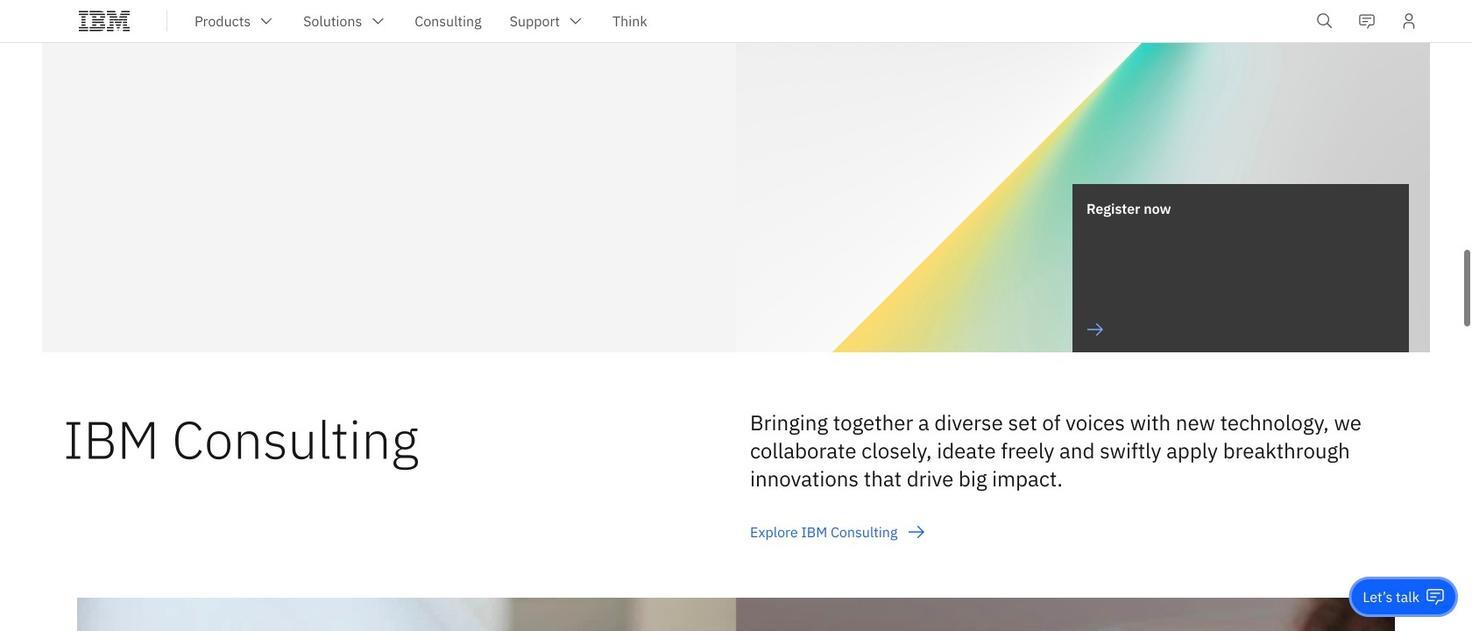 Task type: describe. For each thing, give the bounding box(es) containing it.
let's talk element
[[1363, 587, 1420, 606]]



